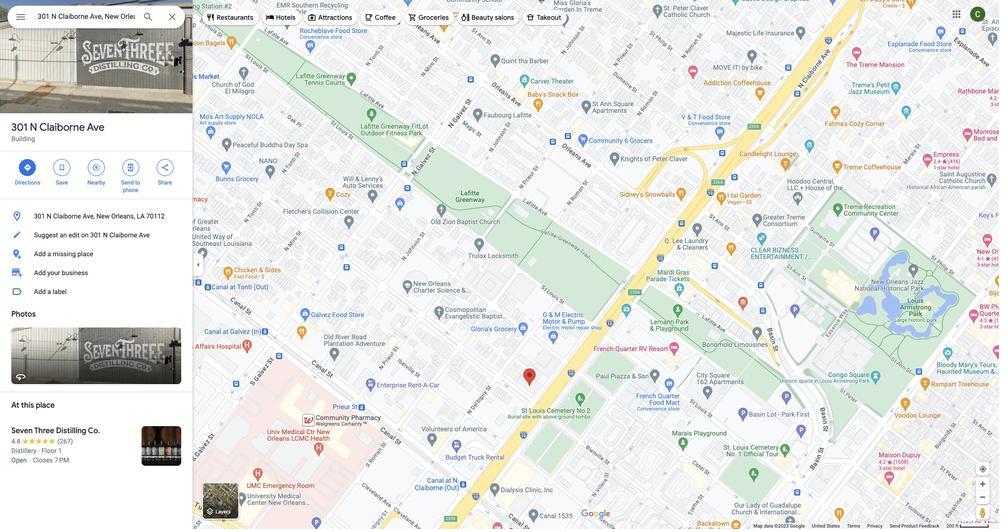 Task type: vqa. For each thing, say whether or not it's contained in the screenshot.


Task type: describe. For each thing, give the bounding box(es) containing it.
restaurants
[[217, 13, 253, 22]]

this
[[21, 401, 34, 410]]

takeout button
[[523, 6, 567, 29]]

layers
[[216, 509, 231, 515]]

on
[[81, 231, 89, 239]]

4.8 stars 267 reviews image
[[11, 437, 73, 446]]

a for missing
[[47, 250, 51, 258]]

google maps element
[[0, 0, 1000, 529]]

terms button
[[847, 523, 861, 529]]

claiborne for ave,
[[53, 212, 81, 220]]

at
[[11, 401, 19, 410]]

ft
[[956, 524, 959, 529]]


[[23, 162, 32, 173]]

beauty salons
[[472, 13, 514, 22]]

terms
[[847, 524, 861, 529]]

your
[[47, 269, 60, 277]]


[[15, 10, 26, 24]]

⋅
[[28, 457, 31, 464]]

la
[[137, 212, 145, 220]]

 button
[[8, 6, 34, 30]]

301 n claiborne ave, new orleans, la 70112 button
[[0, 207, 193, 226]]

(267)
[[57, 438, 73, 445]]

photos
[[11, 310, 36, 319]]

at this place
[[11, 401, 55, 410]]

4.8
[[11, 438, 21, 445]]

200 ft button
[[947, 524, 990, 529]]

200
[[947, 524, 955, 529]]

footer inside the google maps element
[[754, 523, 947, 529]]

attractions
[[318, 13, 352, 22]]

three
[[34, 426, 54, 436]]

70112
[[146, 212, 165, 220]]

claiborne for ave
[[39, 121, 85, 134]]

beauty
[[472, 13, 493, 22]]

from your device image
[[979, 465, 988, 474]]

floor
[[42, 447, 57, 455]]

ave inside 301 n claiborne ave building
[[87, 121, 104, 134]]

301 n claiborne ave main content
[[0, 0, 193, 529]]

send to phone
[[121, 179, 140, 194]]

united
[[812, 524, 826, 529]]

301 for ave
[[11, 121, 27, 134]]

n for ave,
[[47, 212, 51, 220]]

nearby
[[87, 179, 105, 186]]

301 n claiborne ave, new orleans, la 70112
[[34, 212, 165, 220]]

share
[[158, 179, 172, 186]]

send for send to phone
[[121, 179, 134, 186]]

301 for ave,
[[34, 212, 45, 220]]

seven
[[11, 426, 33, 436]]


[[58, 162, 66, 173]]

orleans,
[[111, 212, 135, 220]]

building
[[11, 135, 35, 143]]

suggest an edit on 301 n claiborne ave
[[34, 231, 150, 239]]

add for add your business
[[34, 269, 46, 277]]

google
[[790, 524, 805, 529]]

edit
[[69, 231, 80, 239]]

send for send product feedback
[[890, 524, 901, 529]]

1 vertical spatial place
[[36, 401, 55, 410]]

send product feedback button
[[890, 523, 940, 529]]

map
[[754, 524, 763, 529]]

groceries button
[[404, 6, 455, 29]]

phone
[[123, 187, 139, 194]]

map data ©2023 google
[[754, 524, 805, 529]]

missing
[[53, 250, 76, 258]]

new
[[96, 212, 110, 220]]

2 horizontal spatial 301
[[90, 231, 101, 239]]

add a missing place button
[[0, 245, 193, 263]]

301 n claiborne ave building
[[11, 121, 104, 143]]

attractions button
[[304, 6, 358, 29]]

zoom in image
[[980, 481, 987, 488]]

coffee
[[375, 13, 396, 22]]

product
[[902, 524, 918, 529]]


[[92, 162, 101, 173]]

distillery · floor 1 open ⋅ closes 7 pm
[[11, 447, 69, 464]]

a for label
[[47, 288, 51, 296]]

beauty salons button
[[458, 6, 520, 29]]

 search field
[[8, 6, 185, 30]]



Task type: locate. For each thing, give the bounding box(es) containing it.

[[126, 162, 135, 173]]

add for add a label
[[34, 288, 46, 296]]

2 a from the top
[[47, 288, 51, 296]]

301 up building
[[11, 121, 27, 134]]

groceries
[[419, 13, 449, 22]]

send inside button
[[890, 524, 901, 529]]

footer
[[754, 523, 947, 529]]

3 add from the top
[[34, 288, 46, 296]]

place right this
[[36, 401, 55, 410]]

1
[[58, 447, 62, 455]]

301 right the on
[[90, 231, 101, 239]]

0 vertical spatial ave
[[87, 121, 104, 134]]

ave inside button
[[139, 231, 150, 239]]

1 vertical spatial ave
[[139, 231, 150, 239]]

1 vertical spatial send
[[890, 524, 901, 529]]

1 vertical spatial a
[[47, 288, 51, 296]]

seven three distilling co.
[[11, 426, 100, 436]]

send inside send to phone
[[121, 179, 134, 186]]

send
[[121, 179, 134, 186], [890, 524, 901, 529]]

claiborne inside 301 n claiborne ave building
[[39, 121, 85, 134]]

1 vertical spatial add
[[34, 269, 46, 277]]

©2023
[[775, 524, 789, 529]]

2 add from the top
[[34, 269, 46, 277]]

add for add a missing place
[[34, 250, 46, 258]]

co.
[[88, 426, 100, 436]]

feedback
[[919, 524, 940, 529]]

0 horizontal spatial send
[[121, 179, 134, 186]]

united states button
[[812, 523, 840, 529]]

to
[[135, 179, 140, 186]]

0 vertical spatial n
[[30, 121, 37, 134]]

a
[[47, 250, 51, 258], [47, 288, 51, 296]]

united states
[[812, 524, 840, 529]]

None field
[[38, 11, 135, 22]]

send up phone
[[121, 179, 134, 186]]

301 up suggest
[[34, 212, 45, 220]]

hotels
[[276, 13, 296, 22]]

n inside 301 n claiborne ave building
[[30, 121, 37, 134]]

0 vertical spatial place
[[77, 250, 93, 258]]

none field inside the 301 n claiborne ave, new orleans, la 70112 field
[[38, 11, 135, 22]]

0 horizontal spatial ave
[[87, 121, 104, 134]]

2 vertical spatial add
[[34, 288, 46, 296]]

actions for 301 n claiborne ave region
[[0, 152, 193, 199]]

add a missing place
[[34, 250, 93, 258]]

7 pm
[[55, 457, 69, 464]]

1 vertical spatial claiborne
[[53, 212, 81, 220]]

0 horizontal spatial n
[[30, 121, 37, 134]]

claiborne up an
[[53, 212, 81, 220]]

takeout
[[537, 13, 562, 22]]

send left 'product'
[[890, 524, 901, 529]]

place inside add a missing place button
[[77, 250, 93, 258]]

a inside add a label "button"
[[47, 288, 51, 296]]

·
[[38, 447, 40, 455]]

n up building
[[30, 121, 37, 134]]

n up suggest
[[47, 212, 51, 220]]

distilling
[[56, 426, 86, 436]]

add inside "link"
[[34, 269, 46, 277]]

place
[[77, 250, 93, 258], [36, 401, 55, 410]]

add left label
[[34, 288, 46, 296]]

a inside add a missing place button
[[47, 250, 51, 258]]

a left missing
[[47, 250, 51, 258]]

0 vertical spatial claiborne
[[39, 121, 85, 134]]

salons
[[495, 13, 514, 22]]

0 horizontal spatial 301
[[11, 121, 27, 134]]

zoom out image
[[980, 494, 987, 501]]

0 vertical spatial add
[[34, 250, 46, 258]]

1 horizontal spatial n
[[47, 212, 51, 220]]

0 vertical spatial send
[[121, 179, 134, 186]]

footer containing map data ©2023 google
[[754, 523, 947, 529]]

suggest
[[34, 231, 58, 239]]

301
[[11, 121, 27, 134], [34, 212, 45, 220], [90, 231, 101, 239]]

add down suggest
[[34, 250, 46, 258]]

an
[[60, 231, 67, 239]]

ave down la
[[139, 231, 150, 239]]


[[161, 162, 169, 173]]

add your business link
[[0, 263, 193, 282]]

1 add from the top
[[34, 250, 46, 258]]

show street view coverage image
[[976, 506, 990, 520]]

add a label button
[[0, 282, 193, 301]]

open
[[11, 457, 27, 464]]

add left your
[[34, 269, 46, 277]]

google account: christina overa  
(christinaovera9@gmail.com) image
[[971, 6, 986, 22]]

1 horizontal spatial send
[[890, 524, 901, 529]]

hotels button
[[262, 6, 301, 29]]

save
[[56, 179, 68, 186]]

1 horizontal spatial 301
[[34, 212, 45, 220]]

data
[[764, 524, 774, 529]]

claiborne up  at the left top of the page
[[39, 121, 85, 134]]

distillery
[[11, 447, 37, 455]]

n down "new" at the top of the page
[[103, 231, 108, 239]]

ave up  on the left of page
[[87, 121, 104, 134]]

1 a from the top
[[47, 250, 51, 258]]

0 horizontal spatial place
[[36, 401, 55, 410]]

add
[[34, 250, 46, 258], [34, 269, 46, 277], [34, 288, 46, 296]]

collapse side panel image
[[193, 259, 203, 270]]

a left label
[[47, 288, 51, 296]]

2 vertical spatial 301
[[90, 231, 101, 239]]

n
[[30, 121, 37, 134], [47, 212, 51, 220], [103, 231, 108, 239]]

privacy
[[868, 524, 883, 529]]

2 vertical spatial n
[[103, 231, 108, 239]]

1 horizontal spatial ave
[[139, 231, 150, 239]]

add inside button
[[34, 250, 46, 258]]

301 inside 301 n claiborne ave building
[[11, 121, 27, 134]]

label
[[53, 288, 67, 296]]

200 ft
[[947, 524, 959, 529]]

1 horizontal spatial place
[[77, 250, 93, 258]]

claiborne
[[39, 121, 85, 134], [53, 212, 81, 220], [109, 231, 137, 239]]

2 vertical spatial claiborne
[[109, 231, 137, 239]]

301 N Claiborne Ave, New Orleans, LA 70112 field
[[8, 6, 185, 28]]

ave,
[[83, 212, 95, 220]]

privacy button
[[868, 523, 883, 529]]

send product feedback
[[890, 524, 940, 529]]

closes
[[33, 457, 53, 464]]

place down the on
[[77, 250, 93, 258]]

claiborne down orleans, at the left of page
[[109, 231, 137, 239]]

0 vertical spatial a
[[47, 250, 51, 258]]

2 horizontal spatial n
[[103, 231, 108, 239]]

restaurants button
[[203, 6, 259, 29]]

business
[[62, 269, 88, 277]]

add inside "button"
[[34, 288, 46, 296]]

add your business
[[34, 269, 88, 277]]

states
[[827, 524, 840, 529]]

add a label
[[34, 288, 67, 296]]

1 vertical spatial n
[[47, 212, 51, 220]]

n for ave
[[30, 121, 37, 134]]

suggest an edit on 301 n claiborne ave button
[[0, 226, 193, 245]]

coffee button
[[361, 6, 402, 29]]

0 vertical spatial 301
[[11, 121, 27, 134]]

1 vertical spatial 301
[[34, 212, 45, 220]]

directions
[[15, 179, 40, 186]]



